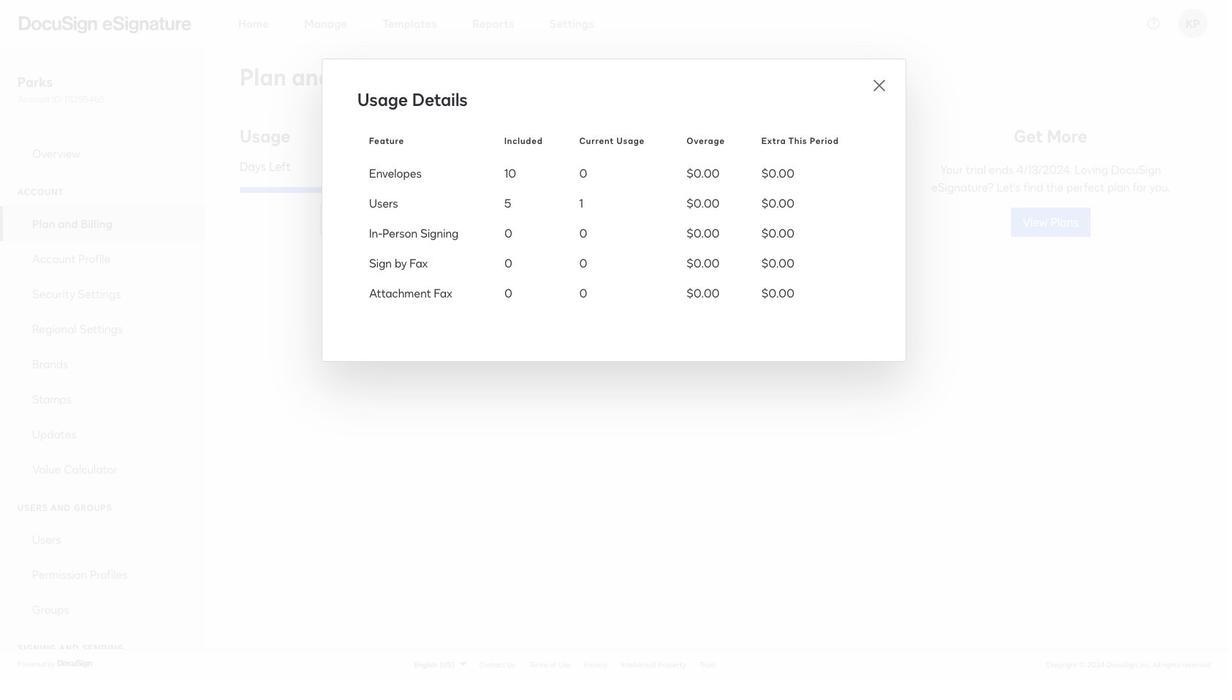 Task type: vqa. For each thing, say whether or not it's contained in the screenshot.
ACCOUNT element
yes



Task type: locate. For each thing, give the bounding box(es) containing it.
docusign image
[[57, 658, 94, 670]]

users and groups element
[[0, 522, 205, 627]]



Task type: describe. For each thing, give the bounding box(es) containing it.
docusign admin image
[[19, 16, 192, 33]]

account element
[[0, 206, 205, 487]]



